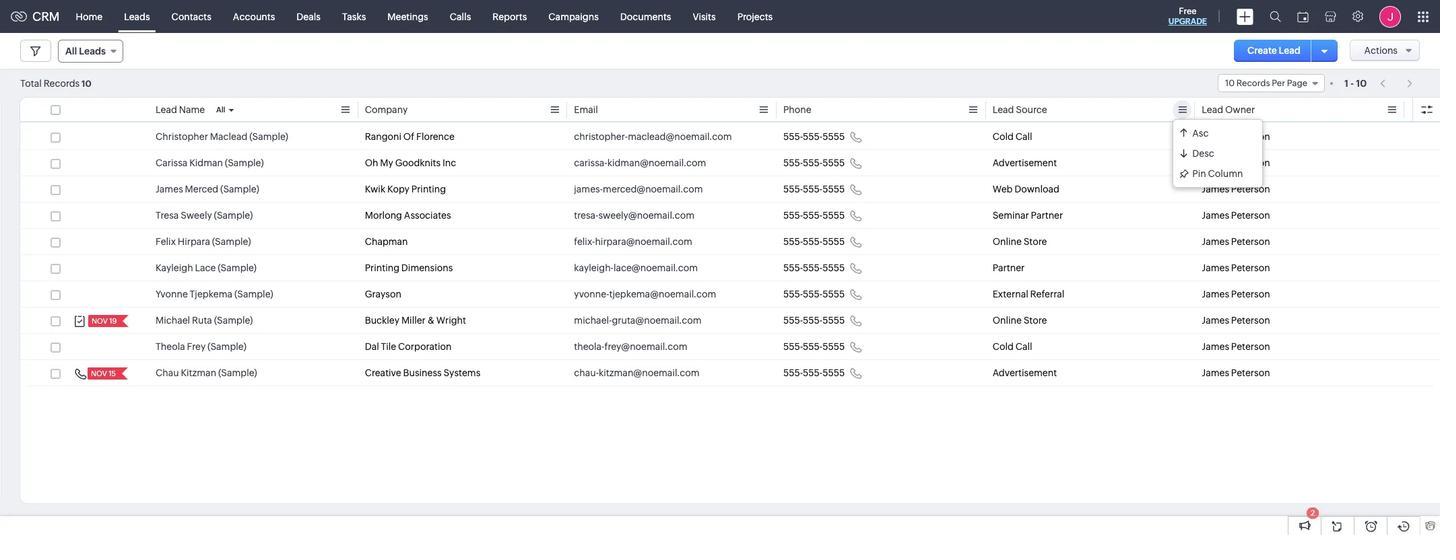 Task type: vqa. For each thing, say whether or not it's contained in the screenshot.


Task type: locate. For each thing, give the bounding box(es) containing it.
2 store from the top
[[1024, 315, 1047, 326]]

merced
[[185, 184, 218, 195]]

james for michael-gruta@noemail.com
[[1202, 315, 1230, 326]]

0 vertical spatial advertisement
[[993, 158, 1057, 168]]

1 peterson from the top
[[1232, 131, 1271, 142]]

all up 'total records 10' at the left of page
[[65, 46, 77, 57]]

deals
[[297, 11, 321, 22]]

records inside 10 records per page field
[[1237, 78, 1270, 88]]

1 555-555-5555 from the top
[[784, 131, 845, 142]]

lead
[[1279, 45, 1301, 56], [156, 104, 177, 115], [993, 104, 1014, 115], [1202, 104, 1224, 115]]

records left per on the right top of the page
[[1237, 78, 1270, 88]]

2 5555 from the top
[[823, 158, 845, 168]]

carissa
[[156, 158, 188, 168]]

1 vertical spatial nov
[[91, 370, 107, 378]]

reports
[[493, 11, 527, 22]]

(sample) down 'maclead'
[[225, 158, 264, 168]]

(sample) for christopher maclead (sample)
[[249, 131, 288, 142]]

james for tresa-sweely@noemail.com
[[1202, 210, 1230, 221]]

profile image
[[1380, 6, 1401, 27]]

carissa-kidman@noemail.com
[[574, 158, 706, 168]]

&
[[428, 315, 435, 326]]

10 peterson from the top
[[1232, 368, 1271, 379]]

cold call for christopher-maclead@noemail.com
[[993, 131, 1033, 142]]

7 james peterson from the top
[[1202, 289, 1271, 300]]

cold call down external
[[993, 342, 1033, 352]]

1 vertical spatial online store
[[993, 315, 1047, 326]]

lead left name
[[156, 104, 177, 115]]

2 call from the top
[[1016, 342, 1033, 352]]

sweely
[[181, 210, 212, 221]]

(sample) right the tjepkema
[[234, 289, 273, 300]]

0 vertical spatial online
[[993, 236, 1022, 247]]

(sample) for yvonne tjepkema (sample)
[[234, 289, 273, 300]]

0 vertical spatial cold call
[[993, 131, 1033, 142]]

frey
[[187, 342, 206, 352]]

2 peterson from the top
[[1232, 158, 1271, 168]]

leads right home link
[[124, 11, 150, 22]]

1 vertical spatial online
[[993, 315, 1022, 326]]

page
[[1287, 78, 1308, 88]]

all leads
[[65, 46, 106, 57]]

kitzman
[[181, 368, 216, 379]]

15
[[109, 370, 116, 378]]

create
[[1248, 45, 1277, 56]]

10 right -
[[1357, 78, 1367, 89]]

1 cold call from the top
[[993, 131, 1033, 142]]

0 vertical spatial cold
[[993, 131, 1014, 142]]

6 james peterson from the top
[[1202, 263, 1271, 274]]

kidman
[[189, 158, 223, 168]]

9 james peterson from the top
[[1202, 342, 1271, 352]]

call for theola-frey@noemail.com
[[1016, 342, 1033, 352]]

nov left 19 at the bottom left of the page
[[92, 317, 108, 325]]

peterson for hirpara@noemail.com
[[1232, 236, 1271, 247]]

desc
[[1193, 148, 1215, 159]]

printing up grayson
[[365, 263, 400, 274]]

(sample) down james merced (sample)
[[214, 210, 253, 221]]

store
[[1024, 236, 1047, 247], [1024, 315, 1047, 326]]

5 555-555-5555 from the top
[[784, 236, 845, 247]]

1 horizontal spatial 10
[[1226, 78, 1235, 88]]

1 horizontal spatial records
[[1237, 78, 1270, 88]]

partner down download on the right top of page
[[1031, 210, 1063, 221]]

search image
[[1270, 11, 1282, 22]]

(sample) right merced
[[220, 184, 259, 195]]

(sample) up kayleigh lace (sample) link
[[212, 236, 251, 247]]

2 horizontal spatial 10
[[1357, 78, 1367, 89]]

james-merced@noemail.com
[[574, 184, 703, 195]]

0 horizontal spatial all
[[65, 46, 77, 57]]

kayleigh-lace@noemail.com link
[[574, 261, 698, 275]]

navigation
[[1374, 73, 1420, 93]]

james peterson for felix-hirpara@noemail.com
[[1202, 236, 1271, 247]]

call for christopher-maclead@noemail.com
[[1016, 131, 1033, 142]]

call
[[1016, 131, 1033, 142], [1016, 342, 1033, 352]]

4 peterson from the top
[[1232, 210, 1271, 221]]

phone
[[784, 104, 812, 115]]

james
[[1202, 131, 1230, 142], [1202, 158, 1230, 168], [156, 184, 183, 195], [1202, 184, 1230, 195], [1202, 210, 1230, 221], [1202, 236, 1230, 247], [1202, 263, 1230, 274], [1202, 289, 1230, 300], [1202, 315, 1230, 326], [1202, 342, 1230, 352], [1202, 368, 1230, 379]]

(sample) inside "link"
[[218, 368, 257, 379]]

james peterson for kayleigh-lace@noemail.com
[[1202, 263, 1271, 274]]

0 vertical spatial store
[[1024, 236, 1047, 247]]

james peterson for carissa-kidman@noemail.com
[[1202, 158, 1271, 168]]

rangoni
[[365, 131, 402, 142]]

555-555-5555 for kayleigh-lace@noemail.com
[[784, 263, 845, 274]]

kwik
[[365, 184, 386, 195]]

nov left 15
[[91, 370, 107, 378]]

(sample) for james merced (sample)
[[220, 184, 259, 195]]

printing up 'associates'
[[412, 184, 446, 195]]

2 james peterson from the top
[[1202, 158, 1271, 168]]

5 james peterson from the top
[[1202, 236, 1271, 247]]

0 horizontal spatial 10
[[82, 78, 91, 89]]

all up christopher maclead (sample) on the top of the page
[[216, 106, 225, 114]]

total records 10
[[20, 78, 91, 89]]

nov 19 link
[[88, 315, 118, 327]]

my
[[380, 158, 393, 168]]

0 vertical spatial online store
[[993, 236, 1047, 247]]

documents link
[[610, 0, 682, 33]]

james peterson
[[1202, 131, 1271, 142], [1202, 158, 1271, 168], [1202, 184, 1271, 195], [1202, 210, 1271, 221], [1202, 236, 1271, 247], [1202, 263, 1271, 274], [1202, 289, 1271, 300], [1202, 315, 1271, 326], [1202, 342, 1271, 352], [1202, 368, 1271, 379]]

records right total
[[44, 78, 80, 89]]

kayleigh-
[[574, 263, 614, 274]]

seminar
[[993, 210, 1029, 221]]

1 call from the top
[[1016, 131, 1033, 142]]

michael ruta (sample)
[[156, 315, 253, 326]]

search element
[[1262, 0, 1290, 33]]

2 cold call from the top
[[993, 342, 1033, 352]]

lead up asc
[[1202, 104, 1224, 115]]

carissa-kidman@noemail.com link
[[574, 156, 706, 170]]

5 peterson from the top
[[1232, 236, 1271, 247]]

lead for lead name
[[156, 104, 177, 115]]

store down seminar partner
[[1024, 236, 1047, 247]]

1 vertical spatial all
[[216, 106, 225, 114]]

(sample) for michael ruta (sample)
[[214, 315, 253, 326]]

1 vertical spatial leads
[[79, 46, 106, 57]]

call down "lead source" in the right top of the page
[[1016, 131, 1033, 142]]

crm
[[32, 9, 60, 24]]

miller
[[401, 315, 426, 326]]

3 james peterson from the top
[[1202, 184, 1271, 195]]

cold for christopher-maclead@noemail.com
[[993, 131, 1014, 142]]

1 james peterson from the top
[[1202, 131, 1271, 142]]

5 5555 from the top
[[823, 236, 845, 247]]

dimensions
[[401, 263, 453, 274]]

peterson for sweely@noemail.com
[[1232, 210, 1271, 221]]

chau-kitzman@noemail.com
[[574, 368, 700, 379]]

2 online from the top
[[993, 315, 1022, 326]]

0 horizontal spatial partner
[[993, 263, 1025, 274]]

10 555-555-5555 from the top
[[784, 368, 845, 379]]

5555 for christopher-maclead@noemail.com
[[823, 131, 845, 142]]

1 store from the top
[[1024, 236, 1047, 247]]

partner up external
[[993, 263, 1025, 274]]

james for kayleigh-lace@noemail.com
[[1202, 263, 1230, 274]]

chau-
[[574, 368, 599, 379]]

10 james peterson from the top
[[1202, 368, 1271, 379]]

2 555-555-5555 from the top
[[784, 158, 845, 168]]

10 up lead owner
[[1226, 78, 1235, 88]]

source
[[1016, 104, 1047, 115]]

1 vertical spatial partner
[[993, 263, 1025, 274]]

1 online from the top
[[993, 236, 1022, 247]]

nov for michael
[[92, 317, 108, 325]]

online store for gruta@noemail.com
[[993, 315, 1047, 326]]

peterson for tjepkema@noemail.com
[[1232, 289, 1271, 300]]

8 james peterson from the top
[[1202, 315, 1271, 326]]

store down external referral
[[1024, 315, 1047, 326]]

8 peterson from the top
[[1232, 315, 1271, 326]]

9 555-555-5555 from the top
[[784, 342, 845, 352]]

(sample) right lace
[[218, 263, 257, 274]]

lace@noemail.com
[[614, 263, 698, 274]]

1 vertical spatial printing
[[365, 263, 400, 274]]

james for yvonne-tjepkema@noemail.com
[[1202, 289, 1230, 300]]

james peterson for theola-frey@noemail.com
[[1202, 342, 1271, 352]]

1 vertical spatial store
[[1024, 315, 1047, 326]]

cold call down "lead source" in the right top of the page
[[993, 131, 1033, 142]]

theola frey (sample) link
[[156, 340, 247, 354]]

nov 15 link
[[88, 368, 117, 380]]

tile
[[381, 342, 396, 352]]

cold
[[993, 131, 1014, 142], [993, 342, 1014, 352]]

tasks link
[[331, 0, 377, 33]]

james-merced@noemail.com link
[[574, 183, 703, 196]]

christopher maclead (sample)
[[156, 131, 288, 142]]

james for theola-frey@noemail.com
[[1202, 342, 1230, 352]]

10 inside field
[[1226, 78, 1235, 88]]

corporation
[[398, 342, 452, 352]]

3 peterson from the top
[[1232, 184, 1271, 195]]

1 vertical spatial advertisement
[[993, 368, 1057, 379]]

leads down home
[[79, 46, 106, 57]]

kwik kopy printing
[[365, 184, 446, 195]]

6 555-555-5555 from the top
[[784, 263, 845, 274]]

8 555-555-5555 from the top
[[784, 315, 845, 326]]

(sample) for felix hirpara (sample)
[[212, 236, 251, 247]]

1 advertisement from the top
[[993, 158, 1057, 168]]

james peterson for christopher-maclead@noemail.com
[[1202, 131, 1271, 142]]

10 inside 'total records 10'
[[82, 78, 91, 89]]

1 horizontal spatial printing
[[412, 184, 446, 195]]

19
[[109, 317, 117, 325]]

10 for 1 - 10
[[1357, 78, 1367, 89]]

1 vertical spatial cold
[[993, 342, 1014, 352]]

0 horizontal spatial printing
[[365, 263, 400, 274]]

4 555-555-5555 from the top
[[784, 210, 845, 221]]

online store down external referral
[[993, 315, 1047, 326]]

leads link
[[113, 0, 161, 33]]

6 5555 from the top
[[823, 263, 845, 274]]

carissa kidman (sample)
[[156, 158, 264, 168]]

3 5555 from the top
[[823, 184, 845, 195]]

2 cold from the top
[[993, 342, 1014, 352]]

peterson for kidman@noemail.com
[[1232, 158, 1271, 168]]

5555 for carissa-kidman@noemail.com
[[823, 158, 845, 168]]

7 5555 from the top
[[823, 289, 845, 300]]

christopher-maclead@noemail.com link
[[574, 130, 732, 144]]

creative business systems
[[365, 368, 481, 379]]

advertisement
[[993, 158, 1057, 168], [993, 368, 1057, 379]]

1 horizontal spatial all
[[216, 106, 225, 114]]

store for michael-gruta@noemail.com
[[1024, 315, 1047, 326]]

online store down seminar partner
[[993, 236, 1047, 247]]

9 peterson from the top
[[1232, 342, 1271, 352]]

0 horizontal spatial records
[[44, 78, 80, 89]]

1 horizontal spatial leads
[[124, 11, 150, 22]]

1 cold from the top
[[993, 131, 1014, 142]]

tresa sweely (sample) link
[[156, 209, 253, 222]]

0 vertical spatial nov
[[92, 317, 108, 325]]

cold down external
[[993, 342, 1014, 352]]

(sample) right kitzman
[[218, 368, 257, 379]]

5555 for yvonne-tjepkema@noemail.com
[[823, 289, 845, 300]]

3 555-555-5555 from the top
[[784, 184, 845, 195]]

0 vertical spatial partner
[[1031, 210, 1063, 221]]

kitzman@noemail.com
[[599, 368, 700, 379]]

1
[[1345, 78, 1349, 89]]

2 online store from the top
[[993, 315, 1047, 326]]

0 horizontal spatial leads
[[79, 46, 106, 57]]

1 online store from the top
[[993, 236, 1047, 247]]

nov
[[92, 317, 108, 325], [91, 370, 107, 378]]

555-555-5555 for james-merced@noemail.com
[[784, 184, 845, 195]]

lead right create
[[1279, 45, 1301, 56]]

felix hirpara (sample) link
[[156, 235, 251, 249]]

1 5555 from the top
[[823, 131, 845, 142]]

6 peterson from the top
[[1232, 263, 1271, 274]]

james for christopher-maclead@noemail.com
[[1202, 131, 1230, 142]]

projects
[[738, 11, 773, 22]]

(sample) right ruta
[[214, 315, 253, 326]]

peterson for kitzman@noemail.com
[[1232, 368, 1271, 379]]

online down external
[[993, 315, 1022, 326]]

cold call for theola-frey@noemail.com
[[993, 342, 1033, 352]]

555-555-5555 for tresa-sweely@noemail.com
[[784, 210, 845, 221]]

pin
[[1193, 168, 1207, 179]]

(sample) right 'maclead'
[[249, 131, 288, 142]]

10 for total records 10
[[82, 78, 91, 89]]

reports link
[[482, 0, 538, 33]]

10 5555 from the top
[[823, 368, 845, 379]]

4 5555 from the top
[[823, 210, 845, 221]]

9 5555 from the top
[[823, 342, 845, 352]]

creative
[[365, 368, 401, 379]]

tasks
[[342, 11, 366, 22]]

dal
[[365, 342, 379, 352]]

kopy
[[387, 184, 410, 195]]

accounts link
[[222, 0, 286, 33]]

0 vertical spatial call
[[1016, 131, 1033, 142]]

7 555-555-5555 from the top
[[784, 289, 845, 300]]

1 vertical spatial cold call
[[993, 342, 1033, 352]]

peterson
[[1232, 131, 1271, 142], [1232, 158, 1271, 168], [1232, 184, 1271, 195], [1232, 210, 1271, 221], [1232, 236, 1271, 247], [1232, 263, 1271, 274], [1232, 289, 1271, 300], [1232, 315, 1271, 326], [1232, 342, 1271, 352], [1232, 368, 1271, 379]]

8 5555 from the top
[[823, 315, 845, 326]]

2 advertisement from the top
[[993, 368, 1057, 379]]

555-555-5555 for felix-hirpara@noemail.com
[[784, 236, 845, 247]]

(sample) for chau kitzman (sample)
[[218, 368, 257, 379]]

555-555-5555 for chau-kitzman@noemail.com
[[784, 368, 845, 379]]

records
[[44, 78, 80, 89], [1237, 78, 1270, 88]]

row group
[[20, 124, 1441, 387]]

printing dimensions
[[365, 263, 453, 274]]

peterson for merced@noemail.com
[[1232, 184, 1271, 195]]

7 peterson from the top
[[1232, 289, 1271, 300]]

yvonne tjepkema (sample)
[[156, 289, 273, 300]]

10 down the "all leads" on the left of the page
[[82, 78, 91, 89]]

4 james peterson from the top
[[1202, 210, 1271, 221]]

call down external referral
[[1016, 342, 1033, 352]]

lead left source
[[993, 104, 1014, 115]]

1 vertical spatial call
[[1016, 342, 1033, 352]]

name
[[179, 104, 205, 115]]

online down seminar
[[993, 236, 1022, 247]]

create lead
[[1248, 45, 1301, 56]]

cold down "lead source" in the right top of the page
[[993, 131, 1014, 142]]

meetings link
[[377, 0, 439, 33]]

morlong
[[365, 210, 402, 221]]

nov 15
[[91, 370, 116, 378]]

(sample) right frey
[[208, 342, 247, 352]]

james for carissa-kidman@noemail.com
[[1202, 158, 1230, 168]]

0 vertical spatial all
[[65, 46, 77, 57]]

all inside field
[[65, 46, 77, 57]]



Task type: describe. For each thing, give the bounding box(es) containing it.
calls
[[450, 11, 471, 22]]

555-555-5555 for theola-frey@noemail.com
[[784, 342, 845, 352]]

yvonne-tjepkema@noemail.com link
[[574, 288, 717, 301]]

tresa-sweely@noemail.com
[[574, 210, 695, 221]]

christopher
[[156, 131, 208, 142]]

maclead
[[210, 131, 248, 142]]

lead inside button
[[1279, 45, 1301, 56]]

peterson for frey@noemail.com
[[1232, 342, 1271, 352]]

kidman@noemail.com
[[608, 158, 706, 168]]

felix-
[[574, 236, 595, 247]]

christopher maclead (sample) link
[[156, 130, 288, 144]]

chau kitzman (sample)
[[156, 368, 257, 379]]

records for total
[[44, 78, 80, 89]]

web download
[[993, 184, 1060, 195]]

pin column
[[1193, 168, 1243, 179]]

lead source
[[993, 104, 1047, 115]]

tresa
[[156, 210, 179, 221]]

kayleigh lace (sample) link
[[156, 261, 257, 275]]

profile element
[[1372, 0, 1410, 33]]

felix
[[156, 236, 176, 247]]

nov 19
[[92, 317, 117, 325]]

felix-hirpara@noemail.com
[[574, 236, 693, 247]]

online store for hirpara@noemail.com
[[993, 236, 1047, 247]]

555-555-5555 for michael-gruta@noemail.com
[[784, 315, 845, 326]]

peterson for gruta@noemail.com
[[1232, 315, 1271, 326]]

external
[[993, 289, 1029, 300]]

contacts
[[172, 11, 211, 22]]

tjepkema
[[190, 289, 233, 300]]

chau-kitzman@noemail.com link
[[574, 367, 700, 380]]

total
[[20, 78, 42, 89]]

tresa-sweely@noemail.com link
[[574, 209, 695, 222]]

yvonne
[[156, 289, 188, 300]]

555-555-5555 for yvonne-tjepkema@noemail.com
[[784, 289, 845, 300]]

10 records per page
[[1226, 78, 1308, 88]]

oh my goodknits inc
[[365, 158, 456, 168]]

james-
[[574, 184, 603, 195]]

per
[[1272, 78, 1286, 88]]

peterson for maclead@noemail.com
[[1232, 131, 1271, 142]]

cold for theola-frey@noemail.com
[[993, 342, 1014, 352]]

accounts
[[233, 11, 275, 22]]

seminar partner
[[993, 210, 1063, 221]]

5555 for chau-kitzman@noemail.com
[[823, 368, 845, 379]]

online for michael-gruta@noemail.com
[[993, 315, 1022, 326]]

campaigns link
[[538, 0, 610, 33]]

calendar image
[[1298, 11, 1309, 22]]

555-555-5555 for christopher-maclead@noemail.com
[[784, 131, 845, 142]]

5555 for felix-hirpara@noemail.com
[[823, 236, 845, 247]]

theola-frey@noemail.com
[[574, 342, 688, 352]]

james for james-merced@noemail.com
[[1202, 184, 1230, 195]]

nov for chau
[[91, 370, 107, 378]]

1 horizontal spatial partner
[[1031, 210, 1063, 221]]

ruta
[[192, 315, 212, 326]]

james peterson for tresa-sweely@noemail.com
[[1202, 210, 1271, 221]]

(sample) for theola frey (sample)
[[208, 342, 247, 352]]

florence
[[416, 131, 455, 142]]

(sample) for carissa kidman (sample)
[[225, 158, 264, 168]]

home
[[76, 11, 103, 22]]

michael ruta (sample) link
[[156, 314, 253, 327]]

michael-gruta@noemail.com link
[[574, 314, 702, 327]]

kayleigh-lace@noemail.com
[[574, 263, 698, 274]]

store for felix-hirpara@noemail.com
[[1024, 236, 1047, 247]]

owner
[[1226, 104, 1255, 115]]

(sample) for kayleigh lace (sample)
[[218, 263, 257, 274]]

upgrade
[[1169, 17, 1207, 26]]

contacts link
[[161, 0, 222, 33]]

yvonne tjepkema (sample) link
[[156, 288, 273, 301]]

-
[[1351, 78, 1354, 89]]

theola-
[[574, 342, 605, 352]]

documents
[[620, 11, 671, 22]]

chau
[[156, 368, 179, 379]]

lead for lead owner
[[1202, 104, 1224, 115]]

0 vertical spatial leads
[[124, 11, 150, 22]]

5555 for michael-gruta@noemail.com
[[823, 315, 845, 326]]

2
[[1311, 509, 1315, 517]]

all for all
[[216, 106, 225, 114]]

michael-gruta@noemail.com
[[574, 315, 702, 326]]

(sample) for tresa sweely (sample)
[[214, 210, 253, 221]]

christopher-maclead@noemail.com
[[574, 131, 732, 142]]

create menu image
[[1237, 8, 1254, 25]]

create menu element
[[1229, 0, 1262, 33]]

crm link
[[11, 9, 60, 24]]

james peterson for yvonne-tjepkema@noemail.com
[[1202, 289, 1271, 300]]

james for felix-hirpara@noemail.com
[[1202, 236, 1230, 247]]

external referral
[[993, 289, 1065, 300]]

wright
[[436, 315, 466, 326]]

5555 for theola-frey@noemail.com
[[823, 342, 845, 352]]

All Leads field
[[58, 40, 123, 63]]

lead for lead source
[[993, 104, 1014, 115]]

kayleigh lace (sample)
[[156, 263, 257, 274]]

advertisement for carissa-kidman@noemail.com
[[993, 158, 1057, 168]]

peterson for lace@noemail.com
[[1232, 263, 1271, 274]]

business
[[403, 368, 442, 379]]

campaigns
[[549, 11, 599, 22]]

theola
[[156, 342, 185, 352]]

michael
[[156, 315, 190, 326]]

tresa sweely (sample)
[[156, 210, 253, 221]]

buckley miller & wright
[[365, 315, 466, 326]]

advertisement for chau-kitzman@noemail.com
[[993, 368, 1057, 379]]

online for felix-hirpara@noemail.com
[[993, 236, 1022, 247]]

records for 10
[[1237, 78, 1270, 88]]

555-555-5555 for carissa-kidman@noemail.com
[[784, 158, 845, 168]]

christopher-
[[574, 131, 628, 142]]

row group containing christopher maclead (sample)
[[20, 124, 1441, 387]]

actions
[[1365, 45, 1398, 56]]

carissa kidman (sample) link
[[156, 156, 264, 170]]

5555 for james-merced@noemail.com
[[823, 184, 845, 195]]

systems
[[444, 368, 481, 379]]

james peterson for chau-kitzman@noemail.com
[[1202, 368, 1271, 379]]

felix hirpara (sample)
[[156, 236, 251, 247]]

james peterson for james-merced@noemail.com
[[1202, 184, 1271, 195]]

0 vertical spatial printing
[[412, 184, 446, 195]]

home link
[[65, 0, 113, 33]]

referral
[[1031, 289, 1065, 300]]

5555 for tresa-sweely@noemail.com
[[823, 210, 845, 221]]

james for chau-kitzman@noemail.com
[[1202, 368, 1230, 379]]

10 Records Per Page field
[[1218, 74, 1325, 92]]

lead name
[[156, 104, 205, 115]]

5555 for kayleigh-lace@noemail.com
[[823, 263, 845, 274]]

james peterson for michael-gruta@noemail.com
[[1202, 315, 1271, 326]]

all for all leads
[[65, 46, 77, 57]]

leads inside field
[[79, 46, 106, 57]]

kayleigh
[[156, 263, 193, 274]]



